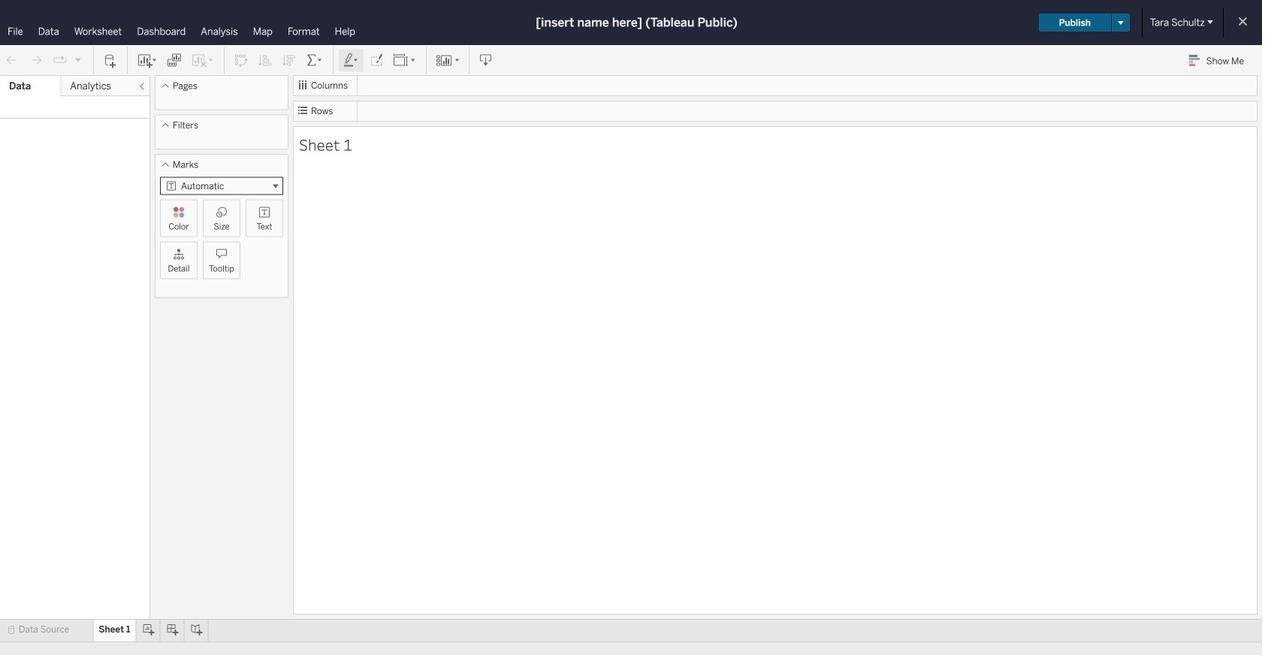 Task type: vqa. For each thing, say whether or not it's contained in the screenshot.
the left States
no



Task type: locate. For each thing, give the bounding box(es) containing it.
collapse image
[[138, 82, 147, 91]]

show/hide cards image
[[436, 53, 460, 68]]

highlight image
[[343, 53, 360, 68]]

replay animation image
[[74, 55, 83, 64]]

undo image
[[5, 53, 20, 68]]

clear sheet image
[[191, 53, 215, 68]]

replay animation image
[[53, 53, 68, 68]]

totals image
[[306, 53, 324, 68]]

format workbook image
[[369, 53, 384, 68]]

sort ascending image
[[258, 53, 273, 68]]

new worksheet image
[[137, 53, 158, 68]]

new data source image
[[103, 53, 118, 68]]



Task type: describe. For each thing, give the bounding box(es) containing it.
download image
[[479, 53, 494, 68]]

redo image
[[29, 53, 44, 68]]

swap rows and columns image
[[234, 53, 249, 68]]

sort descending image
[[282, 53, 297, 68]]

duplicate image
[[167, 53, 182, 68]]

fit image
[[393, 53, 417, 68]]



